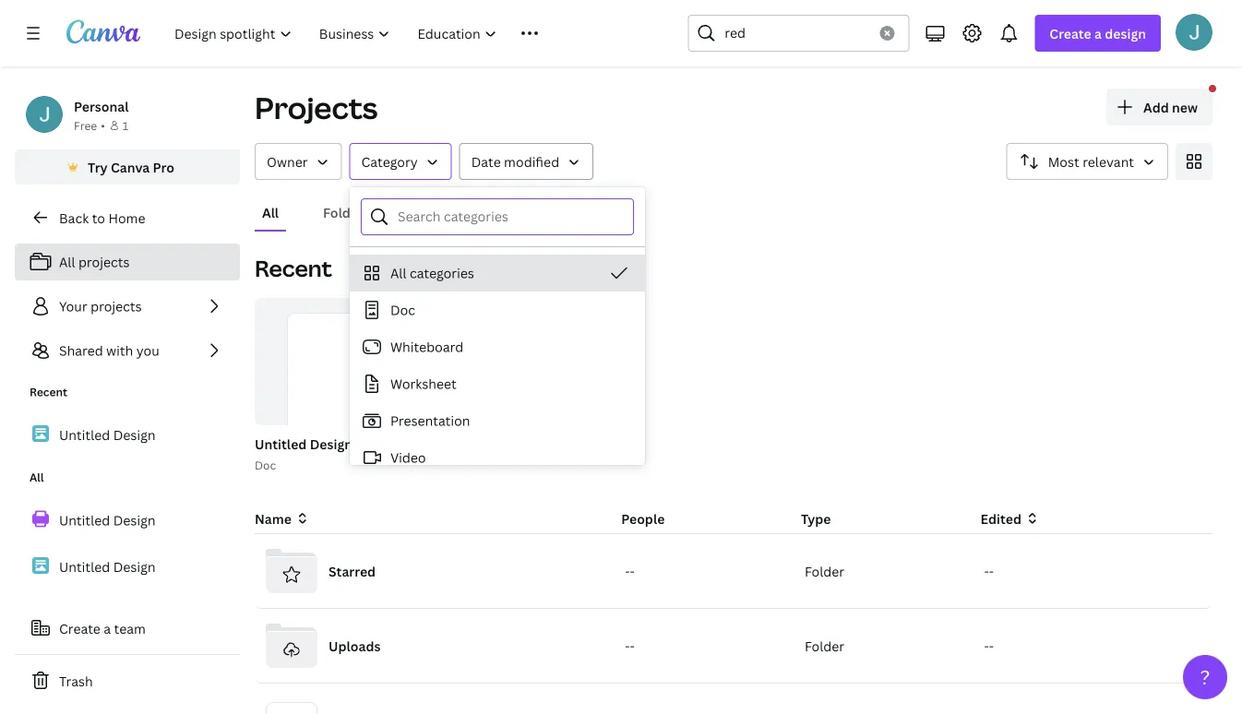 Task type: locate. For each thing, give the bounding box(es) containing it.
you
[[136, 342, 159, 359]]

doc option
[[350, 292, 645, 329]]

1 vertical spatial list
[[15, 501, 240, 587]]

all
[[262, 204, 279, 221], [59, 253, 75, 271], [390, 264, 407, 282], [30, 470, 44, 485]]

1 vertical spatial create
[[59, 620, 100, 637]]

design
[[113, 426, 156, 444], [310, 435, 353, 453], [113, 512, 156, 529], [113, 558, 156, 576]]

people
[[621, 510, 665, 527]]

doc up whiteboard
[[390, 301, 415, 319]]

your projects link
[[15, 288, 240, 325]]

create inside "create a team" button
[[59, 620, 100, 637]]

--
[[625, 563, 635, 580], [984, 563, 994, 580], [625, 637, 635, 655], [984, 637, 994, 655]]

worksheet option
[[350, 365, 645, 402]]

all inside option
[[390, 264, 407, 282]]

create for create a design
[[1050, 24, 1092, 42]]

date modified
[[471, 153, 559, 170]]

2 vertical spatial untitled design link
[[15, 547, 240, 587]]

0 horizontal spatial doc
[[255, 457, 276, 473]]

a
[[1095, 24, 1102, 42], [104, 620, 111, 637]]

categories
[[410, 264, 474, 282]]

most
[[1048, 153, 1080, 170]]

2 folder from the top
[[805, 637, 845, 655]]

0 vertical spatial untitled design link
[[15, 415, 240, 455]]

back
[[59, 209, 89, 227]]

design for first untitled design link from the bottom of the page
[[113, 558, 156, 576]]

0 vertical spatial recent
[[255, 253, 332, 283]]

to
[[92, 209, 105, 227]]

create a team
[[59, 620, 146, 637]]

all button
[[255, 195, 286, 230]]

0 vertical spatial projects
[[78, 253, 130, 271]]

recent down shared at the left
[[30, 384, 67, 400]]

untitled
[[59, 426, 110, 444], [255, 435, 307, 453], [59, 512, 110, 529], [59, 558, 110, 576]]

0 horizontal spatial create
[[59, 620, 100, 637]]

2 list from the top
[[15, 501, 240, 587]]

Date modified button
[[459, 143, 594, 180]]

a left design
[[1095, 24, 1102, 42]]

-
[[625, 563, 630, 580], [630, 563, 635, 580], [984, 563, 989, 580], [989, 563, 994, 580], [625, 637, 630, 655], [630, 637, 635, 655], [984, 637, 989, 655], [989, 637, 994, 655]]

whiteboard
[[390, 338, 464, 356]]

john smith image
[[1176, 14, 1213, 51]]

0 vertical spatial a
[[1095, 24, 1102, 42]]

Category button
[[349, 143, 452, 180]]

1 vertical spatial projects
[[91, 298, 142, 315]]

recent
[[255, 253, 332, 283], [30, 384, 67, 400]]

date
[[471, 153, 501, 170]]

images button
[[501, 195, 560, 230]]

modified
[[504, 153, 559, 170]]

untitled design
[[59, 426, 156, 444], [59, 512, 156, 529], [59, 558, 156, 576]]

folder
[[805, 563, 845, 580], [805, 637, 845, 655]]

videos
[[597, 204, 639, 221]]

1 horizontal spatial create
[[1050, 24, 1092, 42]]

1 vertical spatial untitled design
[[59, 512, 156, 529]]

projects right your
[[91, 298, 142, 315]]

2 untitled design from the top
[[59, 512, 156, 529]]

1 vertical spatial folder
[[805, 637, 845, 655]]

all categories option
[[350, 255, 645, 292]]

0 vertical spatial untitled design
[[59, 426, 156, 444]]

0 vertical spatial folder
[[805, 563, 845, 580]]

all for all button
[[262, 204, 279, 221]]

create left design
[[1050, 24, 1092, 42]]

all projects link
[[15, 244, 240, 281]]

most relevant
[[1048, 153, 1134, 170]]

doc button
[[350, 292, 645, 329]]

untitled design for 2nd untitled design link from the top
[[59, 512, 156, 529]]

1 horizontal spatial recent
[[255, 253, 332, 283]]

create inside create a design dropdown button
[[1050, 24, 1092, 42]]

list containing all projects
[[15, 244, 240, 369]]

design
[[1105, 24, 1146, 42]]

trash link
[[15, 663, 240, 700]]

1 list from the top
[[15, 244, 240, 369]]

untitled design link
[[15, 415, 240, 455], [15, 501, 240, 540], [15, 547, 240, 587]]

uploads
[[329, 637, 381, 655]]

projects
[[78, 253, 130, 271], [91, 298, 142, 315]]

free •
[[74, 118, 105, 133]]

0 horizontal spatial recent
[[30, 384, 67, 400]]

category
[[361, 153, 418, 170]]

untitled design button
[[255, 433, 353, 456]]

1 horizontal spatial doc
[[390, 301, 415, 319]]

top level navigation element
[[162, 15, 644, 52], [162, 15, 644, 52]]

a inside dropdown button
[[1095, 24, 1102, 42]]

3 untitled design from the top
[[59, 558, 156, 576]]

a left team
[[104, 620, 111, 637]]

all for all categories
[[390, 264, 407, 282]]

0 vertical spatial list
[[15, 244, 240, 369]]

0 horizontal spatial a
[[104, 620, 111, 637]]

create
[[1050, 24, 1092, 42], [59, 620, 100, 637]]

new
[[1172, 98, 1198, 116]]

recent down all button
[[255, 253, 332, 283]]

add
[[1144, 98, 1169, 116]]

projects down back to home
[[78, 253, 130, 271]]

your projects
[[59, 298, 142, 315]]

list box
[[350, 255, 645, 714]]

owner
[[267, 153, 308, 170]]

doc
[[390, 301, 415, 319], [255, 457, 276, 473]]

doc down "untitled design" button
[[255, 457, 276, 473]]

your
[[59, 298, 87, 315]]

videos button
[[589, 195, 647, 230]]

list
[[15, 244, 240, 369], [15, 501, 240, 587]]

relevant
[[1083, 153, 1134, 170]]

2 vertical spatial untitled design
[[59, 558, 156, 576]]

folders button
[[316, 195, 378, 230]]

video option
[[350, 439, 645, 476]]

all categories button
[[350, 255, 645, 292]]

1 folder from the top
[[805, 563, 845, 580]]

?
[[1200, 664, 1210, 690]]

free
[[74, 118, 97, 133]]

•
[[101, 118, 105, 133]]

doc inside button
[[390, 301, 415, 319]]

untitled design doc
[[255, 435, 353, 473]]

untitled design for first untitled design link from the bottom of the page
[[59, 558, 156, 576]]

0 vertical spatial doc
[[390, 301, 415, 319]]

1 vertical spatial a
[[104, 620, 111, 637]]

1 untitled design from the top
[[59, 426, 156, 444]]

? button
[[1183, 655, 1228, 700]]

1 horizontal spatial a
[[1095, 24, 1102, 42]]

projects for all projects
[[78, 253, 130, 271]]

edited button
[[981, 509, 1145, 529]]

1 vertical spatial untitled design link
[[15, 501, 240, 540]]

None search field
[[688, 15, 909, 52]]

a inside button
[[104, 620, 111, 637]]

untitled for first untitled design link from the top
[[59, 426, 110, 444]]

0 vertical spatial create
[[1050, 24, 1092, 42]]

video button
[[350, 439, 645, 476]]

1 vertical spatial doc
[[255, 457, 276, 473]]

create left team
[[59, 620, 100, 637]]



Task type: vqa. For each thing, say whether or not it's contained in the screenshot.
use
no



Task type: describe. For each thing, give the bounding box(es) containing it.
design for 2nd untitled design link from the top
[[113, 512, 156, 529]]

personal
[[74, 97, 129, 115]]

1
[[123, 118, 129, 133]]

name
[[255, 510, 292, 527]]

add new button
[[1107, 89, 1213, 126]]

designs
[[414, 204, 464, 221]]

Search search field
[[725, 16, 869, 51]]

name button
[[255, 509, 310, 529]]

back to home link
[[15, 199, 240, 236]]

a for team
[[104, 620, 111, 637]]

worksheet button
[[350, 365, 645, 402]]

try
[[88, 158, 108, 176]]

list containing untitled design
[[15, 501, 240, 587]]

whiteboard button
[[350, 329, 645, 365]]

worksheet
[[390, 375, 457, 393]]

untitled for 2nd untitled design link from the top
[[59, 512, 110, 529]]

presentation option
[[350, 402, 645, 439]]

video
[[390, 449, 426, 467]]

shared with you
[[59, 342, 159, 359]]

Sort by button
[[1007, 143, 1168, 180]]

presentation button
[[350, 402, 645, 439]]

trash
[[59, 672, 93, 690]]

projects
[[255, 88, 378, 128]]

starred
[[329, 563, 376, 580]]

untitled design for first untitled design link from the top
[[59, 426, 156, 444]]

design inside untitled design doc
[[310, 435, 353, 453]]

3 untitled design link from the top
[[15, 547, 240, 587]]

presentation
[[390, 412, 470, 430]]

folder for starred
[[805, 563, 845, 580]]

1 vertical spatial recent
[[30, 384, 67, 400]]

doc inside untitled design doc
[[255, 457, 276, 473]]

folders
[[323, 204, 370, 221]]

list box containing all categories
[[350, 255, 645, 714]]

canva
[[111, 158, 150, 176]]

projects for your projects
[[91, 298, 142, 315]]

design for first untitled design link from the top
[[113, 426, 156, 444]]

Owner button
[[255, 143, 342, 180]]

a for design
[[1095, 24, 1102, 42]]

create a design
[[1050, 24, 1146, 42]]

add new
[[1144, 98, 1198, 116]]

edited
[[981, 510, 1022, 527]]

all for all projects
[[59, 253, 75, 271]]

back to home
[[59, 209, 145, 227]]

create a team button
[[15, 610, 240, 647]]

try canva pro button
[[15, 150, 240, 185]]

folder for uploads
[[805, 637, 845, 655]]

untitled inside untitled design doc
[[255, 435, 307, 453]]

create for create a team
[[59, 620, 100, 637]]

try canva pro
[[88, 158, 174, 176]]

whiteboard option
[[350, 329, 645, 365]]

designs button
[[407, 195, 471, 230]]

shared
[[59, 342, 103, 359]]

1 untitled design link from the top
[[15, 415, 240, 455]]

pro
[[153, 158, 174, 176]]

create a design button
[[1035, 15, 1161, 52]]

all projects
[[59, 253, 130, 271]]

shared with you link
[[15, 332, 240, 369]]

untitled for first untitled design link from the bottom of the page
[[59, 558, 110, 576]]

images
[[508, 204, 552, 221]]

2 untitled design link from the top
[[15, 501, 240, 540]]

Search categories search field
[[398, 199, 622, 234]]

home
[[108, 209, 145, 227]]

team
[[114, 620, 146, 637]]

with
[[106, 342, 133, 359]]

all categories
[[390, 264, 474, 282]]

type
[[801, 510, 831, 527]]



